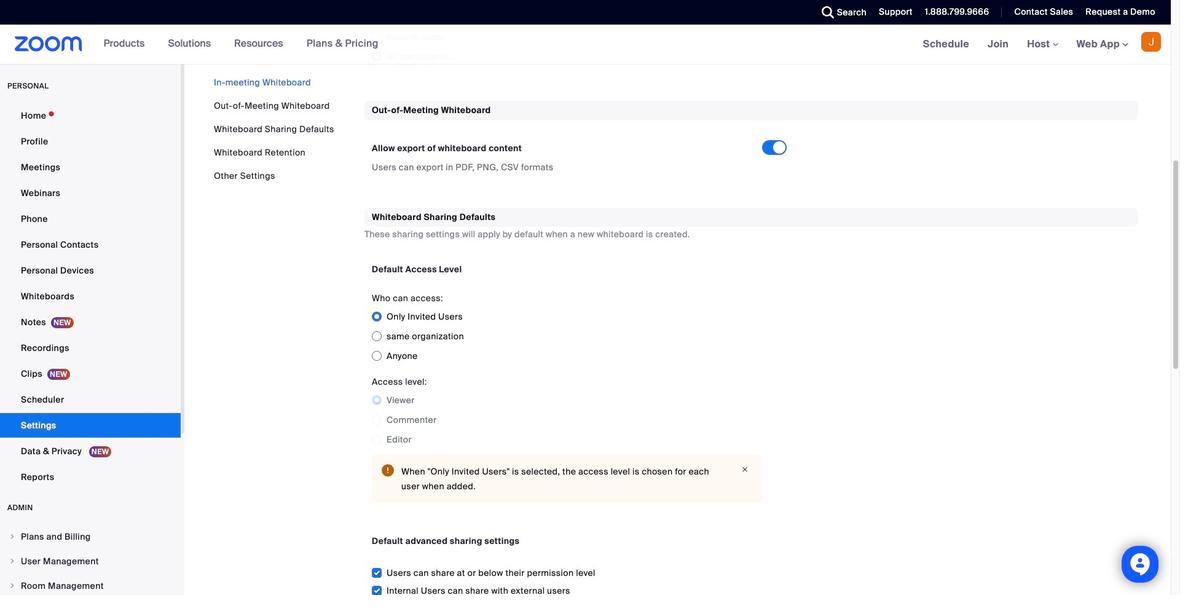 Task type: locate. For each thing, give the bounding box(es) containing it.
2 vertical spatial menu item
[[0, 574, 181, 595]]

0 vertical spatial menu item
[[0, 525, 181, 548]]

alert
[[372, 454, 762, 504]]

banner
[[0, 25, 1171, 65]]

out-of-meeting whiteboard element
[[365, 101, 1139, 188]]

product information navigation
[[94, 25, 388, 64]]

1 vertical spatial menu item
[[0, 550, 181, 573]]

whiteboard sharing defaults element
[[365, 208, 1139, 595]]

warning image
[[382, 464, 394, 477]]

option group
[[372, 8, 797, 67]]

menu bar
[[214, 76, 334, 182]]

1 right image from the top
[[9, 533, 16, 540]]

admin menu menu
[[0, 525, 181, 595]]

menu item
[[0, 525, 181, 548], [0, 550, 181, 573], [0, 574, 181, 595]]

0 vertical spatial right image
[[9, 533, 16, 540]]

meetings navigation
[[914, 25, 1171, 65]]

2 right image from the top
[[9, 558, 16, 565]]

3 menu item from the top
[[0, 574, 181, 595]]

personal menu menu
[[0, 103, 181, 491]]

right image
[[9, 533, 16, 540], [9, 558, 16, 565]]

1 vertical spatial right image
[[9, 558, 16, 565]]

close image
[[738, 464, 752, 475]]

profile picture image
[[1142, 32, 1161, 52]]

right image for third menu item from the bottom of the admin menu 'menu'
[[9, 533, 16, 540]]



Task type: vqa. For each thing, say whether or not it's contained in the screenshot.
Contact Sales Link
no



Task type: describe. For each thing, give the bounding box(es) containing it.
zoom logo image
[[15, 36, 82, 52]]

2 menu item from the top
[[0, 550, 181, 573]]

1 menu item from the top
[[0, 525, 181, 548]]

access level: option group
[[372, 390, 762, 450]]

right image for 2nd menu item from the bottom
[[9, 558, 16, 565]]

who can access: option group
[[372, 307, 762, 366]]

right image
[[9, 582, 16, 590]]

alert inside whiteboard sharing defaults element
[[372, 454, 762, 504]]



